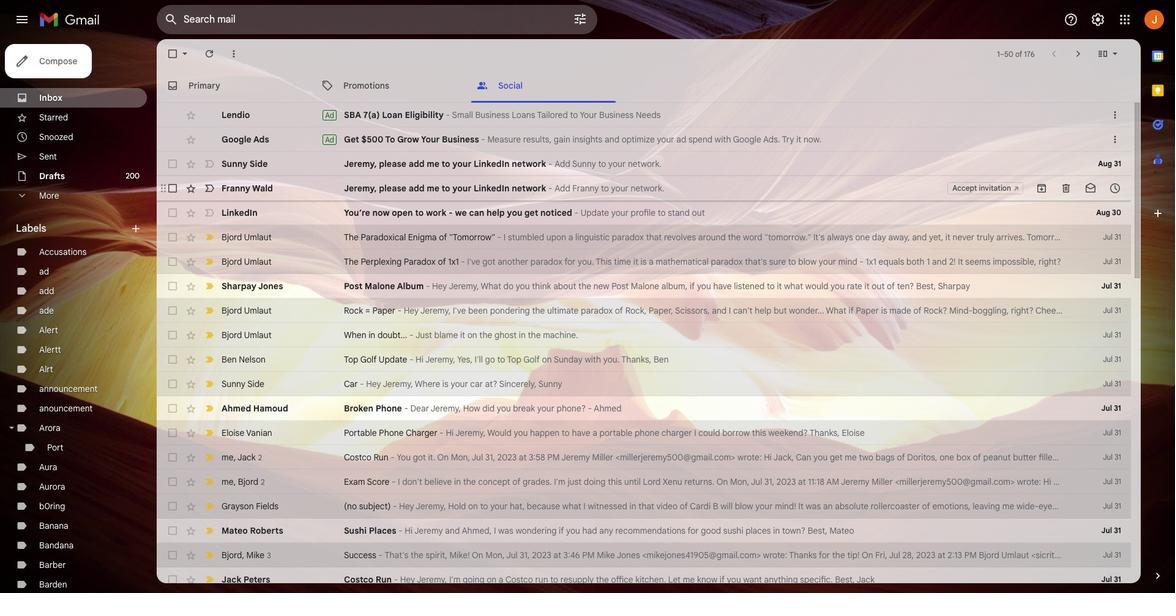 Task type: vqa. For each thing, say whether or not it's contained in the screenshot.
b0ring link at the bottom
yes



Task type: describe. For each thing, give the bounding box(es) containing it.
1 horizontal spatial this
[[752, 428, 766, 439]]

in right ghost
[[519, 330, 526, 341]]

arora
[[39, 423, 61, 434]]

row containing google ads
[[157, 127, 1131, 152]]

i've for been
[[453, 305, 466, 316]]

- left that's
[[379, 550, 382, 561]]

ultimate
[[547, 305, 579, 316]]

refresh image
[[203, 48, 215, 60]]

2023 down would
[[497, 452, 517, 463]]

on down been
[[467, 330, 477, 341]]

costco for costco run - you got it. on mon, jul 31, 2023 at 3:58 pm jeremy miller <millerjeremy500@gmail.com> wrote: hi jack, can you get me two bags of doritos, one box of peanut butter filled pretzels and licorice
[[344, 452, 372, 463]]

it.
[[428, 452, 435, 463]]

2 sunny side from the top
[[222, 379, 264, 390]]

- up doubt...
[[398, 305, 402, 316]]

grades.
[[523, 477, 552, 488]]

43 ‌ from the left
[[799, 207, 799, 218]]

at left 11:18
[[798, 477, 806, 488]]

0 horizontal spatial for
[[564, 256, 576, 267]]

76 ‌ from the left
[[872, 207, 872, 218]]

jul 31 for sushi places - hi jeremy and ahmed, i was wondering if you had any recommendations for good sushi places in town? best, mateo
[[1101, 526, 1121, 536]]

rock,
[[625, 305, 647, 316]]

54 ‌ from the left
[[823, 207, 823, 218]]

68 ‌ from the left
[[854, 207, 854, 218]]

social tab
[[466, 69, 621, 103]]

31 for post malone album - hey jeremy, what do you think about the new post malone album, if you have listened to it what would you rate it out of ten? best, sharpay
[[1114, 282, 1121, 291]]

never
[[953, 232, 974, 243]]

jeremy, down how
[[455, 428, 486, 439]]

"tomorrow"
[[449, 232, 495, 243]]

happen
[[530, 428, 560, 439]]

charger
[[661, 428, 692, 439]]

- right the 'places'
[[399, 526, 403, 537]]

46 ‌ from the left
[[806, 207, 806, 218]]

it right try
[[796, 134, 801, 145]]

- right phone?
[[588, 403, 592, 414]]

32 ‌ from the left
[[775, 207, 775, 218]]

you left rate
[[831, 281, 845, 292]]

30
[[1112, 208, 1121, 217]]

bjord umlaut for the paradoxical enigma of "tomorrow"
[[222, 232, 272, 243]]

ads
[[253, 134, 269, 145]]

59 ‌ from the left
[[834, 207, 834, 218]]

add for jeremy, please add me to your linkedin network - add sunny to your network. ͏ ͏ ͏ ͏ ͏ ͏ ͏ ͏ ͏ ͏ ͏ ͏ ͏ ͏ ͏ ͏ ͏ ͏ ͏ ͏ ͏ ͏ ͏ ͏ ͏ ͏ ͏ ͏ ͏ ͏ ͏ ͏ ͏ ͏ ͏ ͏ ͏ ͏ ͏ ͏ ͏ ͏ ͏ ͏ ͏ ͏ ͏ ͏ ͏ ͏ ͏ ͏ ͏ ͏ ͏ ͏ ͏ ͏ ͏ ͏ ͏ ͏ ͏ ͏ ͏ ͏ ͏ ͏ ͏ ͏ ͏ ͏ ͏ ͏ ͏ ͏ ͏ ͏ ͏ ͏ ͏ ͏ ͏ ͏ ͏ ͏ ͏
[[409, 159, 425, 170]]

1 horizontal spatial with
[[715, 134, 731, 145]]

hi down just
[[416, 354, 423, 365]]

jeremy, down get
[[344, 159, 377, 170]]

0 vertical spatial what
[[481, 281, 501, 292]]

add for add sunny to your network. ͏ ͏ ͏ ͏ ͏ ͏ ͏ ͏ ͏ ͏ ͏ ͏ ͏ ͏ ͏ ͏ ͏ ͏ ͏ ͏ ͏ ͏ ͏ ͏ ͏ ͏ ͏ ͏ ͏ ͏ ͏ ͏ ͏ ͏ ͏ ͏ ͏ ͏ ͏ ͏ ͏ ͏ ͏ ͏ ͏ ͏ ͏ ͏ ͏ ͏ ͏ ͏ ͏ ͏ ͏ ͏ ͏ ͏ ͏ ͏ ͏ ͏ ͏ ͏ ͏ ͏ ͏ ͏ ͏ ͏ ͏ ͏ ͏ ͏ ͏ ͏ ͏ ͏ ͏ ͏ ͏ ͏ ͏ ͏ ͏ ͏ ͏
[[555, 159, 570, 170]]

jul for hey jeremy, i've been pondering the ultimate paradox of rock, paper, scissors, and i can't help but wonder... what if paper is made of rock? mind-boggling, right? cheers, bjord
[[1103, 306, 1113, 315]]

seems
[[965, 256, 991, 267]]

hat,
[[510, 501, 525, 512]]

accept
[[952, 184, 977, 193]]

1 vertical spatial side
[[247, 379, 264, 390]]

accept invitation button
[[948, 182, 1023, 195]]

now.
[[804, 134, 822, 145]]

loan
[[382, 110, 403, 121]]

- left "stumbled"
[[497, 232, 501, 243]]

this
[[596, 256, 612, 267]]

2 top from the left
[[507, 354, 521, 365]]

top golf update - hi jeremy, yes, i'll go to top golf on sunday with you. thanks, ben
[[344, 354, 669, 365]]

you down the perplexing paradox of 1x1 - i've got another paradox for you. this time it is a mathematical paradox that's sure to blow your mind - 1x1 equals both 1 and 2! it seems impossible, right?
[[697, 281, 711, 292]]

run for you
[[374, 452, 388, 463]]

jack,
[[773, 452, 794, 463]]

jeremy, up blame at the bottom left of page
[[420, 305, 451, 316]]

hi left bjord,
[[1043, 477, 1051, 488]]

18 ‌ from the left
[[744, 207, 744, 218]]

mon, for <millerjeremy500@gmail.com>
[[451, 452, 470, 463]]

starred link
[[39, 112, 68, 123]]

3:46
[[563, 550, 580, 561]]

55 ‌ from the left
[[826, 207, 826, 218]]

if down rate
[[849, 305, 854, 316]]

rollercoaster
[[871, 501, 920, 512]]

absolute
[[835, 501, 869, 512]]

0 vertical spatial update
[[581, 207, 609, 218]]

1 horizontal spatial jeremy
[[561, 452, 590, 463]]

31 for exam score - i don't believe in the concept of grades. i'm just doing this until lord xenu returns. on mon, jul 31, 2023 at 11:18 am jeremy miller <millerjeremy500@gmail.com> wrote: hi bjord, what did
[[1115, 477, 1121, 487]]

jul for just blame it on the ghost in the machine.
[[1103, 330, 1113, 340]]

pondering
[[490, 305, 530, 316]]

you right would
[[514, 428, 528, 439]]

1 post from the left
[[344, 281, 362, 292]]

hey down 'album'
[[404, 305, 419, 316]]

31 for success - that's the spirit, mike! on mon, jul 31, 2023 at 3:46 pm mike jones <mikejones41905@gmail.com> wrote: thanks for the tip! on fri, jul 28, 2023 at 2:13 pm bjord umlaut <sicritbjordd@gmail.
[[1115, 551, 1121, 560]]

older image
[[1072, 48, 1085, 60]]

at left 2:13
[[938, 550, 945, 561]]

ben nelson
[[222, 354, 266, 365]]

made
[[889, 305, 911, 316]]

sincerely,
[[499, 379, 536, 390]]

1 horizontal spatial for
[[688, 526, 699, 537]]

62 ‌ from the left
[[841, 207, 841, 218]]

1 horizontal spatial out
[[872, 281, 885, 292]]

1 ben from the left
[[222, 354, 237, 365]]

- left dear
[[404, 403, 408, 414]]

40 ‌ from the left
[[793, 207, 793, 218]]

28 ‌ from the left
[[766, 207, 766, 218]]

24 ‌ from the left
[[758, 207, 758, 218]]

would
[[805, 281, 828, 292]]

small
[[452, 110, 473, 121]]

of right bags
[[897, 452, 905, 463]]

and left ahmed,
[[445, 526, 460, 537]]

on left sunday
[[542, 354, 552, 365]]

bjord right 2:13
[[979, 550, 999, 561]]

1 eloise from the left
[[222, 428, 244, 439]]

paradox up time
[[612, 232, 644, 243]]

81 ‌ from the left
[[883, 207, 883, 218]]

1 vertical spatial jeremy
[[841, 477, 869, 488]]

1 vertical spatial that
[[639, 501, 654, 512]]

57 ‌ from the left
[[830, 207, 830, 218]]

17 ‌ from the left
[[742, 207, 742, 218]]

2 ‌ from the left
[[709, 207, 709, 218]]

your left profile
[[611, 207, 629, 218]]

truly
[[977, 232, 994, 243]]

how
[[463, 403, 480, 414]]

0 horizontal spatial was
[[498, 526, 513, 537]]

needs
[[636, 110, 661, 121]]

jack left peters
[[222, 575, 241, 586]]

31 for broken phone - dear jeremy, how did you break your phone? - ahmed
[[1114, 404, 1121, 413]]

mike!
[[450, 550, 470, 561]]

0 horizontal spatial out
[[692, 207, 705, 218]]

83 ‌ from the left
[[887, 207, 887, 218]]

b
[[713, 501, 718, 512]]

1 horizontal spatial jones
[[617, 550, 640, 561]]

- right 'album'
[[426, 281, 430, 292]]

roberts
[[250, 526, 283, 537]]

doing
[[584, 477, 606, 488]]

recommendations
[[615, 526, 686, 537]]

hey down 'don't'
[[399, 501, 414, 512]]

paradox down "around"
[[711, 256, 743, 267]]

labels navigation
[[0, 39, 157, 594]]

jul 31 for costco run - you got it. on mon, jul 31, 2023 at 3:58 pm jeremy miller <millerjeremy500@gmail.com> wrote: hi jack, can you get me two bags of doritos, one box of peanut butter filled pretzels and licorice
[[1103, 453, 1121, 462]]

58 ‌ from the left
[[832, 207, 832, 218]]

phone for charger
[[379, 428, 404, 439]]

arora link
[[39, 423, 61, 434]]

ahmed hamoud
[[222, 403, 288, 414]]

79 ‌ from the left
[[878, 207, 878, 218]]

61 ‌ from the left
[[839, 207, 839, 218]]

jul 31 for the perplexing paradox of 1x1 - i've got another paradox for you. this time it is a mathematical paradox that's sure to blow your mind - 1x1 equals both 1 and 2! it seems impossible, right?
[[1103, 257, 1121, 266]]

add inside labels navigation
[[39, 286, 54, 297]]

loans
[[512, 110, 535, 121]]

you up "stumbled"
[[507, 207, 522, 218]]

about
[[553, 281, 576, 292]]

- left we
[[449, 207, 453, 218]]

0 vertical spatial thanks,
[[621, 354, 651, 365]]

in right the when
[[369, 330, 375, 341]]

6 row from the top
[[157, 225, 1175, 250]]

0 horizontal spatial got
[[413, 452, 426, 463]]

of right paradox
[[438, 256, 446, 267]]

banana link
[[39, 521, 68, 532]]

at left "3:46"
[[553, 550, 561, 561]]

1 horizontal spatial get
[[830, 452, 843, 463]]

phone
[[635, 428, 659, 439]]

cheers,
[[1036, 305, 1066, 316]]

day
[[872, 232, 886, 243]]

of right box
[[973, 452, 981, 463]]

the left machine.
[[528, 330, 541, 341]]

2 franny from the left
[[572, 183, 599, 194]]

boggling,
[[973, 305, 1009, 316]]

hi right the 'places'
[[405, 526, 413, 537]]

gmail image
[[39, 7, 106, 32]]

<mikejones41905@gmail.com>
[[642, 550, 761, 561]]

bjord , mike 3
[[222, 550, 271, 561]]

row containing mateo roberts
[[157, 519, 1131, 543]]

bjord right 'cheers,' on the right bottom of the page
[[1068, 305, 1088, 316]]

of right made
[[913, 305, 922, 316]]

it right yet,
[[945, 232, 950, 243]]

15 ‌ from the left
[[738, 207, 738, 218]]

0 horizontal spatial get
[[525, 207, 538, 218]]

try
[[782, 134, 794, 145]]

2 vertical spatial linkedin
[[222, 207, 258, 218]]

1 vertical spatial have
[[572, 428, 590, 439]]

9 row from the top
[[157, 299, 1131, 323]]

bjord umlaut for rock = paper
[[222, 305, 272, 316]]

snoozed
[[39, 132, 73, 143]]

rock
[[344, 305, 363, 316]]

it right time
[[633, 256, 638, 267]]

"tomorrow."
[[765, 232, 811, 243]]

of left ten?
[[887, 281, 895, 292]]

19 ‌ from the left
[[747, 207, 747, 218]]

176
[[1024, 49, 1035, 58]]

support image
[[1064, 12, 1078, 27]]

, for mike
[[242, 550, 244, 561]]

it up but
[[777, 281, 782, 292]]

row containing sharpay jones
[[157, 274, 1131, 299]]

1 horizontal spatial have
[[713, 281, 732, 292]]

2 horizontal spatial what
[[1078, 477, 1098, 488]]

4 ‌ from the left
[[714, 207, 714, 218]]

is right time
[[640, 256, 647, 267]]

ad for sba
[[325, 110, 334, 120]]

enigma
[[408, 232, 437, 243]]

search mail image
[[160, 9, 182, 31]]

0 vertical spatial that
[[646, 232, 662, 243]]

business left needs
[[599, 110, 634, 121]]

74 ‌ from the left
[[867, 207, 867, 218]]

0 horizontal spatial it
[[798, 501, 804, 512]]

31 for portable phone charger - hi jeremy, would you happen to have a portable phone charger i could borrow this weekend? thanks, eloise
[[1115, 428, 1121, 438]]

0 horizontal spatial 1
[[927, 256, 930, 267]]

lord
[[643, 477, 661, 488]]

- right noticed
[[574, 207, 578, 218]]

barden
[[39, 580, 67, 591]]

65 ‌ from the left
[[847, 207, 847, 218]]

i left can't
[[729, 305, 731, 316]]

jul 31 for portable phone charger - hi jeremy, would you happen to have a portable phone charger i could borrow this weekend? thanks, eloise
[[1103, 428, 1121, 438]]

row containing lendio
[[157, 103, 1131, 127]]

, for bjord
[[234, 476, 236, 487]]

you right can
[[814, 452, 828, 463]]

11:18
[[808, 477, 824, 488]]

3
[[267, 551, 271, 560]]

costco left run
[[505, 575, 533, 586]]

good
[[701, 526, 721, 537]]

bjord umlaut for when in doubt...
[[222, 330, 272, 341]]

- left just
[[409, 330, 413, 341]]

jul 31 for when in doubt... - just blame it on the ghost in the machine.
[[1103, 330, 1121, 340]]

a right upon
[[568, 232, 573, 243]]

31 for costco run - hey jeremy, i'm going on a costco run to resupply the office kitchen. let me know if you want anything specific. best, jack
[[1114, 575, 1121, 584]]

i left "stumbled"
[[504, 232, 506, 243]]

0 horizontal spatial with
[[585, 354, 601, 365]]

peters
[[244, 575, 270, 586]]

i left witnessed
[[583, 501, 586, 512]]

33 ‌ from the left
[[777, 207, 777, 218]]

0 vertical spatial side
[[249, 159, 268, 170]]

results,
[[523, 134, 552, 145]]

7 row from the top
[[157, 250, 1131, 274]]

34 ‌ from the left
[[779, 207, 779, 218]]

13 ‌ from the left
[[733, 207, 733, 218]]

- up car - hey jeremy, where is your car at? sincerely, sunny
[[409, 354, 413, 365]]

14 ‌ from the left
[[736, 207, 736, 218]]

11 ‌ from the left
[[729, 207, 729, 218]]

31 for sushi places - hi jeremy and ahmed, i was wondering if you had any recommendations for good sushi places in town? best, mateo
[[1114, 526, 1121, 536]]

machine.
[[543, 330, 578, 341]]

bjord down franny wald
[[222, 232, 242, 243]]

spend
[[688, 134, 713, 145]]

16 row from the top
[[157, 470, 1131, 495]]

1 horizontal spatial best,
[[835, 575, 855, 586]]

linkedin for add franny to your network. ͏ ͏ ͏ ͏ ͏ ͏ ͏ ͏ ͏ ͏ ͏ ͏ ͏ ͏ ͏ ͏ ͏ ͏ ͏ ͏ ͏ ͏ ͏ ͏ ͏ ͏ ͏ ͏ ͏ ͏ ͏ ͏ ͏ ͏ ͏ ͏ ͏ ͏ ͏ ͏ ͏ ͏ ͏ ͏ ͏ ͏ ͏ ͏ ͏ ͏ ͏ ͏ ͏ ͏ ͏ ͏ ͏ ͏ ͏ ͏ ͏ ͏ ͏ ͏ ͏ ͏ ͏ ͏ ͏ ͏ ͏ ͏ ͏ ͏ ͏ ͏ ͏ ͏ ͏ ͏ ͏ ͏ ͏ ͏ ͏ ͏ ͏
[[474, 183, 510, 194]]

main content containing primary
[[157, 39, 1175, 594]]

45 ‌ from the left
[[804, 207, 804, 218]]

row containing ben nelson
[[157, 348, 1131, 372]]

ad for get
[[325, 135, 334, 144]]

is left made
[[881, 305, 887, 316]]

sunny down google ads
[[222, 159, 248, 170]]

jeremy, down believe
[[416, 501, 446, 512]]

2 sharpay from the left
[[938, 281, 970, 292]]

wondering
[[516, 526, 557, 537]]

1 horizontal spatial what
[[784, 281, 803, 292]]

1 vertical spatial thanks,
[[810, 428, 840, 439]]

28,
[[902, 550, 914, 561]]

row containing franny wald
[[157, 176, 1131, 201]]

now
[[372, 207, 390, 218]]

25 ‌ from the left
[[760, 207, 760, 218]]

56 ‌ from the left
[[828, 207, 828, 218]]

2 horizontal spatial pm
[[964, 550, 977, 561]]

39 ‌ from the left
[[790, 207, 790, 218]]

wrote: for jul
[[763, 550, 787, 561]]

ad inside row
[[676, 134, 686, 145]]

2:13
[[948, 550, 962, 561]]

success
[[344, 550, 376, 561]]

0 vertical spatial <millerjeremy500@gmail.com>
[[616, 452, 735, 463]]

1 golf from the left
[[360, 354, 377, 365]]

0 vertical spatial it
[[958, 256, 963, 267]]

1 franny from the left
[[222, 183, 250, 194]]

want
[[743, 575, 762, 586]]

49 ‌ from the left
[[812, 207, 812, 218]]

30 ‌ from the left
[[771, 207, 771, 218]]

broken phone - dear jeremy, how did you break your phone? - ahmed
[[344, 403, 622, 414]]

jul for hey jeremy, where is your car at? sincerely, sunny
[[1103, 379, 1113, 389]]

umlaut for the paradoxical enigma of "tomorrow" - i stumbled upon a linguistic paradox that revolves around the word "tomorrow." it's always one day away, and yet, it never truly arrives. tomorrow is a perpetual promise, forev
[[244, 232, 272, 243]]

20 ‌ from the left
[[749, 207, 749, 218]]

and left 2! at the top of the page
[[932, 256, 947, 267]]

67 ‌ from the left
[[852, 207, 852, 218]]

barber link
[[39, 560, 66, 571]]

umlaut down wide-
[[1001, 550, 1029, 561]]

- down "tomorrow"
[[461, 256, 465, 267]]

1 vertical spatial what
[[562, 501, 581, 512]]

31 for (no subject) - hey jeremy, hold on to your hat, because what i witnessed in that video of cardi b will blow your mind! it was an absolute rollercoaster of emotions, leaving me wide-eyed and utterly flabbergasted.
[[1115, 502, 1121, 511]]

0 vertical spatial your
[[580, 110, 597, 121]]

sba
[[344, 110, 361, 121]]

sunny down ben nelson
[[222, 379, 245, 390]]

bjord umlaut for the perplexing paradox of 1x1
[[222, 256, 272, 267]]

album,
[[661, 281, 688, 292]]

71 ‌ from the left
[[861, 207, 861, 218]]

jul for dear jeremy, how did you break your phone? - ahmed
[[1101, 404, 1112, 413]]

hey right 'album'
[[432, 281, 447, 292]]

2 malone from the left
[[631, 281, 659, 292]]

1 vertical spatial this
[[608, 477, 622, 488]]

15 row from the top
[[157, 446, 1138, 470]]

31 for the perplexing paradox of 1x1 - i've got another paradox for you. this time it is a mathematical paradox that's sure to blow your mind - 1x1 equals both 1 and 2! it seems impossible, right?
[[1115, 257, 1121, 266]]

0 vertical spatial one
[[855, 232, 870, 243]]

bjord up jack peters
[[222, 550, 242, 561]]

of left cardi on the right of page
[[680, 501, 688, 512]]

add for add franny to your network. ͏ ͏ ͏ ͏ ͏ ͏ ͏ ͏ ͏ ͏ ͏ ͏ ͏ ͏ ͏ ͏ ͏ ͏ ͏ ͏ ͏ ͏ ͏ ͏ ͏ ͏ ͏ ͏ ͏ ͏ ͏ ͏ ͏ ͏ ͏ ͏ ͏ ͏ ͏ ͏ ͏ ͏ ͏ ͏ ͏ ͏ ͏ ͏ ͏ ͏ ͏ ͏ ͏ ͏ ͏ ͏ ͏ ͏ ͏ ͏ ͏ ͏ ͏ ͏ ͏ ͏ ͏ ͏ ͏ ͏ ͏ ͏ ͏ ͏ ͏ ͏ ͏ ͏ ͏ ͏ ͏ ͏ ͏ ͏ ͏ ͏ ͏
[[555, 183, 570, 194]]

2 horizontal spatial best,
[[916, 281, 936, 292]]

0 horizontal spatial blow
[[735, 501, 753, 512]]

weekend?
[[768, 428, 808, 439]]

sunny down sunday
[[538, 379, 562, 390]]

row containing ahmed hamoud
[[157, 397, 1131, 421]]

2 for jack
[[258, 453, 262, 462]]

car - hey jeremy, where is your car at? sincerely, sunny
[[344, 379, 562, 390]]

53 ‌ from the left
[[821, 207, 821, 218]]

0 horizontal spatial mike
[[246, 550, 265, 561]]

1 vertical spatial best,
[[808, 526, 827, 537]]

barber
[[39, 560, 66, 571]]

i'll
[[475, 354, 483, 365]]

1 horizontal spatial got
[[482, 256, 495, 267]]

kitchen.
[[635, 575, 666, 586]]

toggle split pane mode image
[[1097, 48, 1109, 60]]

2 ben from the left
[[654, 354, 669, 365]]

21 ‌ from the left
[[751, 207, 751, 218]]

your left car
[[451, 379, 468, 390]]

1 vertical spatial <millerjeremy500@gmail.com>
[[895, 477, 1015, 488]]

and right insights
[[605, 134, 619, 145]]

31 for rock = paper - hey jeremy, i've been pondering the ultimate paradox of rock, paper, scissors, and i can't help but wonder... what if paper is made of rock? mind-boggling, right? cheers, bjord
[[1115, 306, 1121, 315]]

your up we
[[452, 183, 471, 194]]

0 horizontal spatial i'm
[[449, 575, 461, 586]]

cell for get $500 to grow your business - measure results, gain insights and optimize your ad spend with google ads. try it now.
[[1077, 133, 1109, 146]]

31 ‌ from the left
[[773, 207, 773, 218]]

63 ‌ from the left
[[843, 207, 843, 218]]

when in doubt... - just blame it on the ghost in the machine.
[[344, 330, 578, 341]]

yet,
[[929, 232, 943, 243]]

row containing eloise vanian
[[157, 421, 1131, 446]]

costco for costco run - hey jeremy, i'm going on a costco run to resupply the office kitchen. let me know if you want anything specific. best, jack
[[344, 575, 373, 586]]

can't
[[733, 305, 753, 316]]

i left could
[[694, 428, 696, 439]]

44 ‌ from the left
[[801, 207, 801, 218]]

stand
[[668, 207, 690, 218]]

accept invitation
[[952, 184, 1011, 193]]

66 ‌ from the left
[[850, 207, 850, 218]]

bjord up ben nelson
[[222, 330, 242, 341]]

1 vertical spatial 31,
[[764, 477, 774, 488]]

always
[[827, 232, 853, 243]]

2 vertical spatial for
[[819, 550, 830, 561]]

licorice
[[1110, 452, 1138, 463]]

2 mateo from the left
[[830, 526, 854, 537]]

you left the break
[[497, 403, 511, 414]]

31, for <mikejones41905@gmail.com>
[[520, 550, 530, 561]]

12 row from the top
[[157, 372, 1131, 397]]

- down results,
[[548, 159, 552, 170]]

50 ‌ from the left
[[815, 207, 815, 218]]

jul for i've got another paradox for you. this time it is a mathematical paradox that's sure to blow your mind - 1x1 equals both 1 and 2! it seems impossible, right?
[[1103, 257, 1113, 266]]

(no
[[344, 501, 357, 512]]

75 ‌ from the left
[[869, 207, 869, 218]]

the left new
[[578, 281, 591, 292]]

47 ‌ from the left
[[808, 207, 808, 218]]

69 ‌ from the left
[[856, 207, 856, 218]]

umlaut for when in doubt... - just blame it on the ghost in the machine.
[[244, 330, 272, 341]]

31, for <millerjeremy500@gmail.com>
[[485, 452, 495, 463]]

0 horizontal spatial jones
[[258, 281, 283, 292]]

2023 up run
[[532, 550, 551, 561]]

hey right car
[[366, 379, 381, 390]]

0 horizontal spatial did
[[482, 403, 495, 414]]

1 mateo from the left
[[222, 526, 248, 537]]

2 vertical spatial jeremy
[[414, 526, 443, 537]]



Task type: locate. For each thing, give the bounding box(es) containing it.
1 50 of 176
[[997, 49, 1035, 58]]

0 vertical spatial wrote:
[[738, 452, 762, 463]]

the left tip!
[[832, 550, 845, 561]]

70 ‌ from the left
[[858, 207, 858, 218]]

31 for when in doubt... - just blame it on the ghost in the machine.
[[1115, 330, 1121, 340]]

i've for got
[[467, 256, 480, 267]]

1 sharpay from the left
[[222, 281, 257, 292]]

2 cell from the top
[[1077, 133, 1109, 146]]

your left mind!
[[755, 501, 773, 512]]

bjord umlaut down franny wald
[[222, 232, 272, 243]]

ad left 'sba'
[[325, 110, 334, 120]]

0 vertical spatial phone
[[376, 403, 402, 414]]

network up noticed
[[512, 183, 546, 194]]

umlaut for the perplexing paradox of 1x1 - i've got another paradox for you. this time it is a mathematical paradox that's sure to blow your mind - 1x1 equals both 1 and 2! it seems impossible, right?
[[244, 256, 272, 267]]

7 ‌ from the left
[[720, 207, 720, 218]]

umlaut down sharpay jones
[[244, 305, 272, 316]]

you left had
[[566, 526, 580, 537]]

tab list containing primary
[[157, 69, 1141, 103]]

0 vertical spatial get
[[525, 207, 538, 218]]

None checkbox
[[166, 158, 179, 170], [166, 182, 179, 195], [166, 231, 179, 244], [166, 280, 179, 293], [166, 354, 179, 366], [166, 452, 179, 464], [166, 476, 179, 488], [166, 501, 179, 513], [166, 525, 179, 537], [166, 158, 179, 170], [166, 182, 179, 195], [166, 231, 179, 244], [166, 280, 179, 293], [166, 354, 179, 366], [166, 452, 179, 464], [166, 476, 179, 488], [166, 501, 179, 513], [166, 525, 179, 537]]

0 horizontal spatial best,
[[808, 526, 827, 537]]

bjord umlaut down sharpay jones
[[222, 305, 272, 316]]

jul for hey jeremy, i'm going on a costco run to resupply the office kitchen. let me know if you want anything specific. best, jack
[[1101, 575, 1112, 584]]

cell for sba 7(a) loan eligibility - small business loans tailored to your business needs
[[1077, 109, 1109, 121]]

$500
[[361, 134, 383, 145]]

believe
[[424, 477, 452, 488]]

did right how
[[482, 403, 495, 414]]

0 vertical spatial ad
[[325, 110, 334, 120]]

profile
[[631, 207, 656, 218]]

costco run - hey jeremy, i'm going on a costco run to resupply the office kitchen. let me know if you want anything specific. best, jack
[[344, 575, 875, 586]]

please
[[379, 159, 406, 170], [379, 183, 406, 194]]

2 inside 'me , bjord 2'
[[261, 478, 265, 487]]

1 horizontal spatial mon,
[[486, 550, 505, 561]]

, for jack
[[234, 452, 236, 463]]

None checkbox
[[166, 48, 179, 60], [166, 207, 179, 219], [166, 256, 179, 268], [166, 305, 179, 317], [166, 329, 179, 342], [166, 378, 179, 390], [166, 403, 179, 415], [166, 427, 179, 439], [166, 550, 179, 562], [166, 574, 179, 586], [166, 48, 179, 60], [166, 207, 179, 219], [166, 256, 179, 268], [166, 305, 179, 317], [166, 329, 179, 342], [166, 378, 179, 390], [166, 403, 179, 415], [166, 427, 179, 439], [166, 550, 179, 562], [166, 574, 179, 586]]

1 the from the top
[[344, 232, 359, 243]]

1 horizontal spatial right?
[[1039, 256, 1061, 267]]

13 row from the top
[[157, 397, 1131, 421]]

row containing bjord
[[157, 543, 1131, 568]]

2 golf from the left
[[523, 354, 540, 365]]

0 vertical spatial have
[[713, 281, 732, 292]]

main content
[[157, 39, 1175, 594]]

business down small
[[442, 134, 479, 145]]

<millerjeremy500@gmail.com> up "emotions,"
[[895, 477, 1015, 488]]

2
[[258, 453, 262, 462], [261, 478, 265, 487]]

snoozed link
[[39, 132, 73, 143]]

1 cell from the top
[[1077, 109, 1109, 121]]

exam score - i don't believe in the concept of grades. i'm just doing this until lord xenu returns. on mon, jul 31, 2023 at 11:18 am jeremy miller <millerjeremy500@gmail.com> wrote: hi bjord, what did
[[344, 477, 1113, 488]]

wrote: up anything
[[763, 550, 787, 561]]

0 horizontal spatial right?
[[1011, 305, 1034, 316]]

2 paper from the left
[[856, 305, 879, 316]]

1 vertical spatial right?
[[1011, 305, 1034, 316]]

you. left this
[[578, 256, 594, 267]]

linkedin up can in the left of the page
[[474, 183, 510, 194]]

10 ‌ from the left
[[727, 207, 727, 218]]

1 google from the left
[[222, 134, 251, 145]]

- up noticed
[[548, 183, 552, 194]]

0 horizontal spatial your
[[421, 134, 440, 145]]

xenu
[[663, 477, 682, 488]]

0 horizontal spatial golf
[[360, 354, 377, 365]]

1 vertical spatial 1
[[927, 256, 930, 267]]

1 add from the top
[[555, 159, 570, 170]]

0 horizontal spatial franny
[[222, 183, 250, 194]]

jul 31 for post malone album - hey jeremy, what do you think about the new post malone album, if you have listened to it what would you rate it out of ten? best, sharpay
[[1101, 282, 1121, 291]]

paper right =
[[372, 305, 395, 316]]

0 horizontal spatial what
[[481, 281, 501, 292]]

0 vertical spatial sunny side
[[222, 159, 268, 170]]

60 ‌ from the left
[[836, 207, 836, 218]]

the for the perplexing paradox of 1x1 - i've got another paradox for you. this time it is a mathematical paradox that's sure to blow your mind - 1x1 equals both 1 and 2! it seems impossible, right?
[[344, 256, 359, 267]]

1 horizontal spatial miller
[[872, 477, 893, 488]]

the left the spirit,
[[411, 550, 424, 561]]

2 network from the top
[[512, 183, 546, 194]]

network. for franny
[[631, 183, 664, 194]]

eloise up me , jack 2
[[222, 428, 244, 439]]

franny wald
[[222, 183, 273, 194]]

2!
[[949, 256, 956, 267]]

bjord up sharpay jones
[[222, 256, 242, 267]]

0 vertical spatial right?
[[1039, 256, 1061, 267]]

0 vertical spatial was
[[806, 501, 821, 512]]

jul 31 for costco run - hey jeremy, i'm going on a costco run to resupply the office kitchen. let me know if you want anything specific. best, jack
[[1101, 575, 1121, 584]]

alert
[[39, 325, 58, 336]]

2 for bjord
[[261, 478, 265, 487]]

and right eyed
[[1060, 501, 1075, 512]]

it
[[958, 256, 963, 267], [798, 501, 804, 512]]

1 horizontal spatial golf
[[523, 354, 540, 365]]

1 horizontal spatial eloise
[[842, 428, 865, 439]]

please for jeremy, please add me to your linkedin network - add franny to your network. ͏ ͏ ͏ ͏ ͏ ͏ ͏ ͏ ͏ ͏ ͏ ͏ ͏ ͏ ͏ ͏ ͏ ͏ ͏ ͏ ͏ ͏ ͏ ͏ ͏ ͏ ͏ ͏ ͏ ͏ ͏ ͏ ͏ ͏ ͏ ͏ ͏ ͏ ͏ ͏ ͏ ͏ ͏ ͏ ͏ ͏ ͏ ͏ ͏ ͏ ͏ ͏ ͏ ͏ ͏ ͏ ͏ ͏ ͏ ͏ ͏ ͏ ͏ ͏ ͏ ͏ ͏ ͏ ͏ ͏ ͏ ͏ ͏ ͏ ͏ ͏ ͏ ͏ ͏ ͏ ͏ ͏ ͏ ͏ ͏ ͏ ͏
[[379, 183, 406, 194]]

right? down tomorrow
[[1039, 256, 1061, 267]]

jul 31 for the paradoxical enigma of "tomorrow" - i stumbled upon a linguistic paradox that revolves around the word "tomorrow." it's always one day away, and yet, it never truly arrives. tomorrow is a perpetual promise, forev
[[1103, 233, 1121, 242]]

primary tab
[[157, 69, 310, 103]]

2 ahmed from the left
[[594, 403, 622, 414]]

noticed
[[540, 207, 572, 218]]

82 ‌ from the left
[[885, 207, 885, 218]]

5 ‌ from the left
[[716, 207, 716, 218]]

1 vertical spatial update
[[379, 354, 407, 365]]

0 vertical spatial 1
[[997, 49, 1000, 58]]

promise,
[[1123, 232, 1156, 243]]

42 ‌ from the left
[[797, 207, 797, 218]]

0 horizontal spatial mon,
[[451, 452, 470, 463]]

0 horizontal spatial pm
[[547, 452, 560, 463]]

concept
[[478, 477, 510, 488]]

0 horizontal spatial <millerjeremy500@gmail.com>
[[616, 452, 735, 463]]

google ads
[[222, 134, 269, 145]]

franny down jeremy, please add me to your linkedin network - add sunny to your network. ͏ ͏ ͏ ͏ ͏ ͏ ͏ ͏ ͏ ͏ ͏ ͏ ͏ ͏ ͏ ͏ ͏ ͏ ͏ ͏ ͏ ͏ ͏ ͏ ͏ ͏ ͏ ͏ ͏ ͏ ͏ ͏ ͏ ͏ ͏ ͏ ͏ ͏ ͏ ͏ ͏ ͏ ͏ ͏ ͏ ͏ ͏ ͏ ͏ ͏ ͏ ͏ ͏ ͏ ͏ ͏ ͏ ͏ ͏ ͏ ͏ ͏ ͏ ͏ ͏ ͏ ͏ ͏ ͏ ͏ ͏ ͏ ͏ ͏ ͏ ͏ ͏ ͏ ͏ ͏ ͏ ͏ ͏ ͏ ͏ ͏ ͏
[[572, 183, 599, 194]]

2 down "vanian"
[[258, 453, 262, 462]]

1 horizontal spatial google
[[733, 134, 761, 145]]

2023 right 28,
[[916, 550, 935, 561]]

bandana
[[39, 540, 74, 551]]

mike down any
[[597, 550, 615, 561]]

aug
[[1098, 159, 1112, 168], [1096, 208, 1110, 217]]

(no subject) - hey jeremy, hold on to your hat, because what i witnessed in that video of cardi b will blow your mind! it was an absolute rollercoaster of emotions, leaving me wide-eyed and utterly flabbergasted.
[[344, 501, 1161, 512]]

equals
[[879, 256, 904, 267]]

linkedin for add sunny to your network. ͏ ͏ ͏ ͏ ͏ ͏ ͏ ͏ ͏ ͏ ͏ ͏ ͏ ͏ ͏ ͏ ͏ ͏ ͏ ͏ ͏ ͏ ͏ ͏ ͏ ͏ ͏ ͏ ͏ ͏ ͏ ͏ ͏ ͏ ͏ ͏ ͏ ͏ ͏ ͏ ͏ ͏ ͏ ͏ ͏ ͏ ͏ ͏ ͏ ͏ ͏ ͏ ͏ ͏ ͏ ͏ ͏ ͏ ͏ ͏ ͏ ͏ ͏ ͏ ͏ ͏ ͏ ͏ ͏ ͏ ͏ ͏ ͏ ͏ ͏ ͏ ͏ ͏ ͏ ͏ ͏ ͏ ͏ ͏ ͏ ͏ ͏
[[474, 159, 510, 170]]

26 ‌ from the left
[[762, 207, 762, 218]]

ad link
[[39, 266, 49, 277]]

2 add from the top
[[555, 183, 570, 194]]

3 ‌ from the left
[[711, 207, 711, 218]]

0 vertical spatial add
[[555, 159, 570, 170]]

malone down the perplexing on the top left
[[365, 281, 395, 292]]

4 row from the top
[[157, 176, 1131, 201]]

on right it.
[[437, 452, 449, 463]]

41 ‌ from the left
[[795, 207, 795, 218]]

ad inside labels navigation
[[39, 266, 49, 277]]

umlaut for rock = paper - hey jeremy, i've been pondering the ultimate paradox of rock, paper, scissors, and i can't help but wonder... what if paper is made of rock? mind-boggling, right? cheers, bjord
[[244, 305, 272, 316]]

tab list
[[1141, 39, 1175, 550], [157, 69, 1141, 103]]

any
[[599, 526, 613, 537]]

paradox down new
[[581, 305, 613, 316]]

2 inside me , jack 2
[[258, 453, 262, 462]]

tab list inside main content
[[157, 69, 1141, 103]]

52 ‌ from the left
[[819, 207, 819, 218]]

1 vertical spatial help
[[755, 305, 772, 316]]

1 1x1 from the left
[[448, 256, 459, 267]]

1 vertical spatial you.
[[603, 354, 620, 365]]

3 row from the top
[[157, 152, 1131, 176]]

tailored
[[537, 110, 568, 121]]

what right bjord,
[[1078, 477, 1098, 488]]

please down to
[[379, 159, 406, 170]]

jones
[[258, 281, 283, 292], [617, 550, 640, 561]]

aug for aug 31
[[1098, 159, 1112, 168]]

on right mike!
[[472, 550, 483, 561]]

row containing jack peters
[[157, 568, 1131, 592]]

2 up fields
[[261, 478, 265, 487]]

break
[[513, 403, 535, 414]]

starred
[[39, 112, 68, 123]]

best, down tip!
[[835, 575, 855, 586]]

18 row from the top
[[157, 519, 1131, 543]]

i right ahmed,
[[494, 526, 496, 537]]

38 ‌ from the left
[[788, 207, 788, 218]]

31, down the wondering
[[520, 550, 530, 561]]

2 ad from the top
[[325, 135, 334, 144]]

of right 'enigma'
[[439, 232, 447, 243]]

optimize
[[622, 134, 655, 145]]

word
[[743, 232, 762, 243]]

2 vertical spatial wrote:
[[763, 550, 787, 561]]

1 horizontal spatial you.
[[603, 354, 620, 365]]

more image
[[228, 48, 240, 60]]

you right do
[[516, 281, 530, 292]]

1 vertical spatial phone
[[379, 428, 404, 439]]

your down small
[[452, 159, 471, 170]]

2 bjord umlaut from the top
[[222, 256, 272, 267]]

23 ‌ from the left
[[755, 207, 755, 218]]

0 vertical spatial cell
[[1077, 109, 1109, 121]]

but
[[774, 305, 787, 316]]

16 ‌ from the left
[[740, 207, 740, 218]]

know
[[697, 575, 717, 586]]

mind-
[[949, 305, 973, 316]]

get $500 to grow your business - measure results, gain insights and optimize your ad spend with google ads. try it now.
[[344, 134, 822, 145]]

run for hey
[[376, 575, 392, 586]]

have down phone?
[[572, 428, 590, 439]]

0 horizontal spatial update
[[379, 354, 407, 365]]

aurora link
[[39, 482, 65, 493]]

post malone album - hey jeremy, what do you think about the new post malone album, if you have listened to it what would you rate it out of ten? best, sharpay
[[344, 281, 970, 292]]

ad
[[325, 110, 334, 120], [325, 135, 334, 144]]

0 vertical spatial blow
[[798, 256, 817, 267]]

ten?
[[897, 281, 914, 292]]

thanks, up can
[[810, 428, 840, 439]]

1 vertical spatial blow
[[735, 501, 753, 512]]

advanced search options image
[[568, 7, 592, 31]]

- right mind
[[860, 256, 864, 267]]

Search mail text field
[[184, 13, 539, 26]]

0 vertical spatial out
[[692, 207, 705, 218]]

2 the from the top
[[344, 256, 359, 267]]

the left the perplexing on the top left
[[344, 256, 359, 267]]

aug for aug 30
[[1096, 208, 1110, 217]]

1 vertical spatial network
[[512, 183, 546, 194]]

please for jeremy, please add me to your linkedin network - add sunny to your network. ͏ ͏ ͏ ͏ ͏ ͏ ͏ ͏ ͏ ͏ ͏ ͏ ͏ ͏ ͏ ͏ ͏ ͏ ͏ ͏ ͏ ͏ ͏ ͏ ͏ ͏ ͏ ͏ ͏ ͏ ͏ ͏ ͏ ͏ ͏ ͏ ͏ ͏ ͏ ͏ ͏ ͏ ͏ ͏ ͏ ͏ ͏ ͏ ͏ ͏ ͏ ͏ ͏ ͏ ͏ ͏ ͏ ͏ ͏ ͏ ͏ ͏ ͏ ͏ ͏ ͏ ͏ ͏ ͏ ͏ ͏ ͏ ͏ ͏ ͏ ͏ ͏ ͏ ͏ ͏ ͏ ͏ ͏ ͏ ͏ ͏ ͏
[[379, 159, 406, 170]]

miller
[[592, 452, 613, 463], [872, 477, 893, 488]]

to
[[570, 110, 578, 121], [442, 159, 450, 170], [598, 159, 606, 170], [442, 183, 450, 194], [601, 183, 609, 194], [415, 207, 424, 218], [658, 207, 666, 218], [788, 256, 796, 267], [767, 281, 775, 292], [497, 354, 505, 365], [562, 428, 570, 439], [480, 501, 488, 512], [550, 575, 558, 586]]

rock?
[[924, 305, 947, 316]]

0 horizontal spatial this
[[608, 477, 622, 488]]

1 malone from the left
[[365, 281, 395, 292]]

jul for hey jeremy, hold on to your hat, because what i witnessed in that video of cardi b will blow your mind! it was an absolute rollercoaster of emotions, leaving me wide-eyed and utterly flabbergasted.
[[1103, 502, 1113, 511]]

network. up profile
[[631, 183, 664, 194]]

row containing linkedin
[[157, 201, 1131, 225]]

9 ‌ from the left
[[725, 207, 725, 218]]

<millerjeremy500@gmail.com>
[[616, 452, 735, 463], [895, 477, 1015, 488]]

jul 31 for success - that's the spirit, mike! on mon, jul 31, 2023 at 3:46 pm mike jones <mikejones41905@gmail.com> wrote: thanks for the tip! on fri, jul 28, 2023 at 2:13 pm bjord umlaut <sicritbjordd@gmail.
[[1103, 551, 1121, 560]]

6 ‌ from the left
[[718, 207, 718, 218]]

17 row from the top
[[157, 495, 1161, 519]]

0 horizontal spatial thanks,
[[621, 354, 651, 365]]

peanut
[[983, 452, 1011, 463]]

row
[[157, 103, 1131, 127], [157, 127, 1131, 152], [157, 152, 1131, 176], [157, 176, 1131, 201], [157, 201, 1131, 225], [157, 225, 1175, 250], [157, 250, 1131, 274], [157, 274, 1131, 299], [157, 299, 1131, 323], [157, 323, 1131, 348], [157, 348, 1131, 372], [157, 372, 1131, 397], [157, 397, 1131, 421], [157, 421, 1131, 446], [157, 446, 1138, 470], [157, 470, 1131, 495], [157, 495, 1161, 519], [157, 519, 1131, 543], [157, 543, 1131, 568], [157, 568, 1131, 592]]

1 vertical spatial 2
[[261, 478, 265, 487]]

1 sunny side from the top
[[222, 159, 268, 170]]

could
[[699, 428, 720, 439]]

thanks
[[789, 550, 817, 561]]

jul for i don't believe in the concept of grades. i'm just doing this until lord xenu returns. on mon, jul 31, 2023 at 11:18 am jeremy miller <millerjeremy500@gmail.com> wrote: hi bjord, what did
[[1103, 477, 1113, 487]]

72 ‌ from the left
[[863, 207, 863, 218]]

jul for i stumbled upon a linguistic paradox that revolves around the word "tomorrow." it's always one day away, and yet, it never truly arrives. tomorrow is a perpetual promise, forev
[[1103, 233, 1113, 242]]

2 vertical spatial add
[[39, 286, 54, 297]]

,
[[234, 452, 236, 463], [234, 476, 236, 487], [242, 550, 244, 561]]

1 vertical spatial your
[[421, 134, 440, 145]]

i left 'don't'
[[398, 477, 400, 488]]

a left portable
[[593, 428, 597, 439]]

cell
[[1077, 109, 1109, 121], [1077, 133, 1109, 146]]

1 horizontal spatial 1
[[997, 49, 1000, 58]]

‌
[[707, 207, 707, 218], [709, 207, 709, 218], [711, 207, 711, 218], [714, 207, 714, 218], [716, 207, 716, 218], [718, 207, 718, 218], [720, 207, 720, 218], [722, 207, 722, 218], [725, 207, 725, 218], [727, 207, 727, 218], [729, 207, 729, 218], [731, 207, 731, 218], [733, 207, 733, 218], [736, 207, 736, 218], [738, 207, 738, 218], [740, 207, 740, 218], [742, 207, 742, 218], [744, 207, 744, 218], [747, 207, 747, 218], [749, 207, 749, 218], [751, 207, 751, 218], [753, 207, 753, 218], [755, 207, 755, 218], [758, 207, 758, 218], [760, 207, 760, 218], [762, 207, 762, 218], [764, 207, 764, 218], [766, 207, 766, 218], [768, 207, 768, 218], [771, 207, 771, 218], [773, 207, 773, 218], [775, 207, 775, 218], [777, 207, 777, 218], [779, 207, 779, 218], [782, 207, 782, 218], [784, 207, 784, 218], [786, 207, 786, 218], [788, 207, 788, 218], [790, 207, 790, 218], [793, 207, 793, 218], [795, 207, 795, 218], [797, 207, 797, 218], [799, 207, 799, 218], [801, 207, 801, 218], [804, 207, 804, 218], [806, 207, 806, 218], [808, 207, 808, 218], [810, 207, 810, 218], [812, 207, 812, 218], [815, 207, 815, 218], [817, 207, 817, 218], [819, 207, 819, 218], [821, 207, 821, 218], [823, 207, 823, 218], [826, 207, 826, 218], [828, 207, 828, 218], [830, 207, 830, 218], [832, 207, 832, 218], [834, 207, 834, 218], [836, 207, 836, 218], [839, 207, 839, 218], [841, 207, 841, 218], [843, 207, 843, 218], [845, 207, 845, 218], [847, 207, 847, 218], [850, 207, 850, 218], [852, 207, 852, 218], [854, 207, 854, 218], [856, 207, 856, 218], [858, 207, 858, 218], [861, 207, 861, 218], [863, 207, 863, 218], [865, 207, 865, 218], [867, 207, 867, 218], [869, 207, 869, 218], [872, 207, 872, 218], [874, 207, 874, 218], [876, 207, 876, 218], [878, 207, 878, 218], [880, 207, 880, 218], [883, 207, 883, 218], [885, 207, 885, 218], [887, 207, 887, 218], [889, 207, 889, 218]]

- right score
[[392, 477, 396, 488]]

port
[[47, 442, 63, 454]]

1 vertical spatial cell
[[1077, 133, 1109, 146]]

charger
[[406, 428, 437, 439]]

jul 31 for exam score - i don't believe in the concept of grades. i'm just doing this until lord xenu returns. on mon, jul 31, 2023 at 11:18 am jeremy miller <millerjeremy500@gmail.com> wrote: hi bjord, what did
[[1103, 477, 1121, 487]]

row containing grayson fields
[[157, 495, 1161, 519]]

1 horizontal spatial update
[[581, 207, 609, 218]]

network. for sunny
[[628, 159, 662, 170]]

hi right charger
[[446, 428, 454, 439]]

mind!
[[775, 501, 796, 512]]

- down that's
[[394, 575, 398, 586]]

1 horizontal spatial <millerjeremy500@gmail.com>
[[895, 477, 1015, 488]]

an
[[823, 501, 833, 512]]

for right thanks
[[819, 550, 830, 561]]

pm for mike
[[582, 550, 595, 561]]

0 horizontal spatial ad
[[39, 266, 49, 277]]

1 ‌ from the left
[[707, 207, 707, 218]]

- right car
[[360, 379, 364, 390]]

0 vertical spatial help
[[487, 207, 505, 218]]

when
[[344, 330, 366, 341]]

31 for costco run - you got it. on mon, jul 31, 2023 at 3:58 pm jeremy miller <millerjeremy500@gmail.com> wrote: hi jack, can you get me two bags of doritos, one box of peanut butter filled pretzels and licorice
[[1115, 453, 1121, 462]]

network for add sunny to your network. ͏ ͏ ͏ ͏ ͏ ͏ ͏ ͏ ͏ ͏ ͏ ͏ ͏ ͏ ͏ ͏ ͏ ͏ ͏ ͏ ͏ ͏ ͏ ͏ ͏ ͏ ͏ ͏ ͏ ͏ ͏ ͏ ͏ ͏ ͏ ͏ ͏ ͏ ͏ ͏ ͏ ͏ ͏ ͏ ͏ ͏ ͏ ͏ ͏ ͏ ͏ ͏ ͏ ͏ ͏ ͏ ͏ ͏ ͏ ͏ ͏ ͏ ͏ ͏ ͏ ͏ ͏ ͏ ͏ ͏ ͏ ͏ ͏ ͏ ͏ ͏ ͏ ͏ ͏ ͏ ͏ ͏ ͏ ͏ ͏ ͏ ͏
[[512, 159, 546, 170]]

31 for car - hey jeremy, where is your car at? sincerely, sunny
[[1115, 379, 1121, 389]]

1 ad from the top
[[325, 110, 334, 120]]

mon, for <mikejones41905@gmail.com>
[[486, 550, 505, 561]]

27 ‌ from the left
[[764, 207, 764, 218]]

your up you're now open to work - we can help you get noticed - update your profile to stand out ‌ ‌ ‌ ‌ ‌ ‌ ‌ ‌ ‌ ‌ ‌ ‌ ‌ ‌ ‌ ‌ ‌ ‌ ‌ ‌ ‌ ‌ ‌ ‌ ‌ ‌ ‌ ‌ ‌ ‌ ‌ ‌ ‌ ‌ ‌ ‌ ‌ ‌ ‌ ‌ ‌ ‌ ‌ ‌ ‌ ‌ ‌ ‌ ‌ ‌ ‌ ‌ ‌ ‌ ‌ ‌ ‌ ‌ ‌ ‌ ‌ ‌ ‌ ‌ ‌ ‌ ‌ ‌ ‌ ‌ ‌ ‌ ‌ ‌ ‌ ‌ ‌ ‌ ‌ ‌ ‌ ‌ ‌ ‌
[[611, 183, 628, 194]]

1 please from the top
[[379, 159, 406, 170]]

14 row from the top
[[157, 421, 1131, 446]]

84 ‌ from the left
[[889, 207, 889, 218]]

jeremy, down car - hey jeremy, where is your car at? sincerely, sunny
[[431, 403, 461, 414]]

the left the office
[[596, 575, 609, 586]]

and
[[605, 134, 619, 145], [912, 232, 927, 243], [932, 256, 947, 267], [712, 305, 727, 316], [1093, 452, 1108, 463], [1060, 501, 1075, 512], [445, 526, 460, 537]]

of left "emotions,"
[[922, 501, 930, 512]]

help right can in the left of the page
[[487, 207, 505, 218]]

pm for jeremy
[[547, 452, 560, 463]]

8 ‌ from the left
[[722, 207, 722, 218]]

in right believe
[[454, 477, 461, 488]]

paradox
[[404, 256, 436, 267]]

linguistic
[[575, 232, 610, 243]]

73 ‌ from the left
[[865, 207, 865, 218]]

jul 31 for rock = paper - hey jeremy, i've been pondering the ultimate paradox of rock, paper, scissors, and i can't help but wonder... what if paper is made of rock? mind-boggling, right? cheers, bjord
[[1103, 306, 1121, 315]]

1x1
[[448, 256, 459, 267], [866, 256, 876, 267]]

1 vertical spatial aug
[[1096, 208, 1110, 217]]

0 vertical spatial what
[[784, 281, 803, 292]]

1 vertical spatial out
[[872, 281, 885, 292]]

settings image
[[1091, 12, 1105, 27]]

phone for -
[[376, 403, 402, 414]]

1 ahmed from the left
[[222, 403, 251, 414]]

0 horizontal spatial 31,
[[485, 452, 495, 463]]

jul for that's the spirit, mike! on mon, jul 31, 2023 at 3:46 pm mike jones <mikejones41905@gmail.com> wrote: thanks for the tip! on fri, jul 28, 2023 at 2:13 pm bjord umlaut <sicritbjordd@gmail.
[[1103, 551, 1113, 560]]

0 horizontal spatial top
[[344, 354, 358, 365]]

it right rate
[[865, 281, 870, 292]]

aug up aug 30
[[1098, 159, 1112, 168]]

add for jeremy, please add me to your linkedin network - add franny to your network. ͏ ͏ ͏ ͏ ͏ ͏ ͏ ͏ ͏ ͏ ͏ ͏ ͏ ͏ ͏ ͏ ͏ ͏ ͏ ͏ ͏ ͏ ͏ ͏ ͏ ͏ ͏ ͏ ͏ ͏ ͏ ͏ ͏ ͏ ͏ ͏ ͏ ͏ ͏ ͏ ͏ ͏ ͏ ͏ ͏ ͏ ͏ ͏ ͏ ͏ ͏ ͏ ͏ ͏ ͏ ͏ ͏ ͏ ͏ ͏ ͏ ͏ ͏ ͏ ͏ ͏ ͏ ͏ ͏ ͏ ͏ ͏ ͏ ͏ ͏ ͏ ͏ ͏ ͏ ͏ ͏ ͏ ͏ ͏ ͏ ͏ ͏
[[409, 183, 425, 194]]

0 vertical spatial 2
[[258, 453, 262, 462]]

0 vertical spatial you.
[[578, 256, 594, 267]]

0 horizontal spatial jeremy
[[414, 526, 443, 537]]

jul 31 for car - hey jeremy, where is your car at? sincerely, sunny
[[1103, 379, 1121, 389]]

51 ‌ from the left
[[817, 207, 817, 218]]

78 ‌ from the left
[[876, 207, 876, 218]]

you left the want
[[727, 575, 741, 586]]

36 ‌ from the left
[[784, 207, 784, 218]]

1 horizontal spatial ben
[[654, 354, 669, 365]]

what right wonder... at the bottom right
[[826, 305, 846, 316]]

31,
[[485, 452, 495, 463], [764, 477, 774, 488], [520, 550, 530, 561]]

of left rock,
[[615, 305, 623, 316]]

1 vertical spatial what
[[826, 305, 846, 316]]

0 vertical spatial linkedin
[[474, 159, 510, 170]]

in down the until
[[630, 501, 636, 512]]

0 horizontal spatial paper
[[372, 305, 395, 316]]

22 ‌ from the left
[[753, 207, 753, 218]]

35 ‌ from the left
[[782, 207, 782, 218]]

side
[[249, 159, 268, 170], [247, 379, 264, 390]]

at left 3:58
[[519, 452, 527, 463]]

labels heading
[[16, 223, 130, 235]]

jul for you got it. on mon, jul 31, 2023 at 3:58 pm jeremy miller <millerjeremy500@gmail.com> wrote: hi jack, can you get me two bags of doritos, one box of peanut butter filled pretzels and licorice
[[1103, 453, 1113, 462]]

is right where
[[442, 379, 449, 390]]

network for add franny to your network. ͏ ͏ ͏ ͏ ͏ ͏ ͏ ͏ ͏ ͏ ͏ ͏ ͏ ͏ ͏ ͏ ͏ ͏ ͏ ͏ ͏ ͏ ͏ ͏ ͏ ͏ ͏ ͏ ͏ ͏ ͏ ͏ ͏ ͏ ͏ ͏ ͏ ͏ ͏ ͏ ͏ ͏ ͏ ͏ ͏ ͏ ͏ ͏ ͏ ͏ ͏ ͏ ͏ ͏ ͏ ͏ ͏ ͏ ͏ ͏ ͏ ͏ ͏ ͏ ͏ ͏ ͏ ͏ ͏ ͏ ͏ ͏ ͏ ͏ ͏ ͏ ͏ ͏ ͏ ͏ ͏ ͏ ͏ ͏ ͏ ͏ ͏
[[512, 183, 546, 194]]

vanian
[[246, 428, 272, 439]]

portable
[[344, 428, 377, 439]]

1 horizontal spatial top
[[507, 354, 521, 365]]

- right subject)
[[393, 501, 397, 512]]

bjord umlaut up sharpay jones
[[222, 256, 272, 267]]

8 row from the top
[[157, 274, 1131, 299]]

0 horizontal spatial sharpay
[[222, 281, 257, 292]]

1 vertical spatial miller
[[872, 477, 893, 488]]

1 horizontal spatial did
[[1101, 477, 1113, 488]]

wrote: for two
[[738, 452, 762, 463]]

31
[[1114, 159, 1121, 168], [1115, 233, 1121, 242], [1115, 257, 1121, 266], [1114, 282, 1121, 291], [1115, 306, 1121, 315], [1115, 330, 1121, 340], [1115, 355, 1121, 364], [1115, 379, 1121, 389], [1114, 404, 1121, 413], [1115, 428, 1121, 438], [1115, 453, 1121, 462], [1115, 477, 1121, 487], [1115, 502, 1121, 511], [1114, 526, 1121, 536], [1115, 551, 1121, 560], [1114, 575, 1121, 584]]

the left ghost
[[479, 330, 492, 341]]

1 horizontal spatial i'm
[[554, 477, 565, 488]]

wide-
[[1017, 501, 1039, 512]]

hold
[[448, 501, 466, 512]]

going
[[463, 575, 485, 586]]

it's
[[813, 232, 825, 243]]

score
[[367, 477, 389, 488]]

1 vertical spatial with
[[585, 354, 601, 365]]

1 paper from the left
[[372, 305, 395, 316]]

0 vertical spatial for
[[564, 256, 576, 267]]

mon,
[[451, 452, 470, 463], [730, 477, 749, 488], [486, 550, 505, 561]]

cardi
[[690, 501, 711, 512]]

1 horizontal spatial mike
[[597, 550, 615, 561]]

in left 'town?'
[[773, 526, 780, 537]]

1 vertical spatial the
[[344, 256, 359, 267]]

1 vertical spatial ad
[[39, 266, 49, 277]]

0 vertical spatial aug
[[1098, 159, 1112, 168]]

jul 31 for broken phone - dear jeremy, how did you break your phone? - ahmed
[[1101, 404, 1121, 413]]

pretzels
[[1060, 452, 1091, 463]]

jack peters
[[222, 575, 270, 586]]

work
[[426, 207, 446, 218]]

one left day
[[855, 232, 870, 243]]

0 horizontal spatial google
[[222, 134, 251, 145]]

top right the "go"
[[507, 354, 521, 365]]

jul for hi jeremy, would you happen to have a portable phone charger i could borrow this weekend? thanks, eloise
[[1103, 428, 1113, 438]]

two
[[859, 452, 874, 463]]

1 horizontal spatial 31,
[[520, 550, 530, 561]]

jeremy, please add me to your linkedin network - add sunny to your network. ͏ ͏ ͏ ͏ ͏ ͏ ͏ ͏ ͏ ͏ ͏ ͏ ͏ ͏ ͏ ͏ ͏ ͏ ͏ ͏ ͏ ͏ ͏ ͏ ͏ ͏ ͏ ͏ ͏ ͏ ͏ ͏ ͏ ͏ ͏ ͏ ͏ ͏ ͏ ͏ ͏ ͏ ͏ ͏ ͏ ͏ ͏ ͏ ͏ ͏ ͏ ͏ ͏ ͏ ͏ ͏ ͏ ͏ ͏ ͏ ͏ ͏ ͏ ͏ ͏ ͏ ͏ ͏ ͏ ͏ ͏ ͏ ͏ ͏ ͏ ͏ ͏ ͏ ͏ ͏ ͏ ͏ ͏ ͏ ͏ ͏ ͏
[[344, 159, 852, 170]]

- right charger
[[440, 428, 444, 439]]

2 horizontal spatial wrote:
[[1017, 477, 1041, 488]]

mateo
[[222, 526, 248, 537], [830, 526, 854, 537]]

0 vertical spatial ,
[[234, 452, 236, 463]]

12 ‌ from the left
[[731, 207, 731, 218]]

b0ring link
[[39, 501, 65, 512]]

None search field
[[157, 5, 597, 34]]

aug 30
[[1096, 208, 1121, 217]]

ahmed,
[[462, 526, 492, 537]]

a
[[568, 232, 573, 243], [1076, 232, 1081, 243], [649, 256, 654, 267], [593, 428, 597, 439], [499, 575, 503, 586]]

the for the paradoxical enigma of "tomorrow" - i stumbled upon a linguistic paradox that revolves around the word "tomorrow." it's always one day away, and yet, it never truly arrives. tomorrow is a perpetual promise, forev
[[344, 232, 359, 243]]

0 horizontal spatial miller
[[592, 452, 613, 463]]

jul for hi jeremy and ahmed, i was wondering if you had any recommendations for good sushi places in town? best, mateo
[[1101, 526, 1112, 536]]

jul 31 for (no subject) - hey jeremy, hold on to your hat, because what i witnessed in that video of cardi b will blow your mind! it was an absolute rollercoaster of emotions, leaving me wide-eyed and utterly flabbergasted.
[[1103, 502, 1121, 511]]

help
[[487, 207, 505, 218], [755, 305, 772, 316]]

the left word
[[728, 232, 741, 243]]

2 please from the top
[[379, 183, 406, 194]]

1 vertical spatial one
[[940, 452, 954, 463]]

0 vertical spatial did
[[482, 403, 495, 414]]

update
[[581, 207, 609, 218], [379, 354, 407, 365]]

2 horizontal spatial mon,
[[730, 477, 749, 488]]

business up measure
[[475, 110, 510, 121]]

got left it.
[[413, 452, 426, 463]]

your
[[580, 110, 597, 121], [421, 134, 440, 145]]

80 ‌ from the left
[[880, 207, 880, 218]]

main menu image
[[15, 12, 29, 27]]

37 ‌ from the left
[[786, 207, 786, 218]]

0 horizontal spatial ahmed
[[222, 403, 251, 414]]

0 vertical spatial jones
[[258, 281, 283, 292]]

run
[[374, 452, 388, 463], [376, 575, 392, 586]]

if right the wondering
[[559, 526, 564, 537]]

77 ‌ from the left
[[874, 207, 874, 218]]

1 top from the left
[[344, 354, 358, 365]]

your left "hat,"
[[490, 501, 508, 512]]

0 horizontal spatial help
[[487, 207, 505, 218]]

2 post from the left
[[612, 281, 629, 292]]

jeremy, left yes,
[[425, 354, 455, 365]]

bjord up grayson fields
[[238, 476, 258, 487]]

29 ‌ from the left
[[768, 207, 768, 218]]

on right the hold
[[468, 501, 478, 512]]

1 row from the top
[[157, 103, 1131, 127]]

had
[[582, 526, 597, 537]]

2 google from the left
[[733, 134, 761, 145]]

jeremy,
[[344, 159, 377, 170], [344, 183, 377, 194], [449, 281, 479, 292], [420, 305, 451, 316], [425, 354, 455, 365], [383, 379, 413, 390], [431, 403, 461, 414], [455, 428, 486, 439], [416, 501, 446, 512], [417, 575, 447, 586]]

1 vertical spatial jones
[[617, 550, 640, 561]]

promotions tab
[[312, 69, 466, 103]]

31 for the paradoxical enigma of "tomorrow" - i stumbled upon a linguistic paradox that revolves around the word "tomorrow." it's always one day away, and yet, it never truly arrives. tomorrow is a perpetual promise, forev
[[1115, 233, 1121, 242]]

jul for hey jeremy, what do you think about the new post malone album, if you have listened to it what would you rate it out of ten? best, sharpay
[[1101, 282, 1112, 291]]

10 row from the top
[[157, 323, 1131, 348]]

2 eloise from the left
[[842, 428, 865, 439]]

google down lendio
[[222, 134, 251, 145]]

with right sunday
[[585, 354, 601, 365]]

64 ‌ from the left
[[845, 207, 845, 218]]

paper down rate
[[856, 305, 879, 316]]

both
[[906, 256, 925, 267]]

umlaut up sharpay jones
[[244, 256, 272, 267]]

rate
[[847, 281, 862, 292]]



